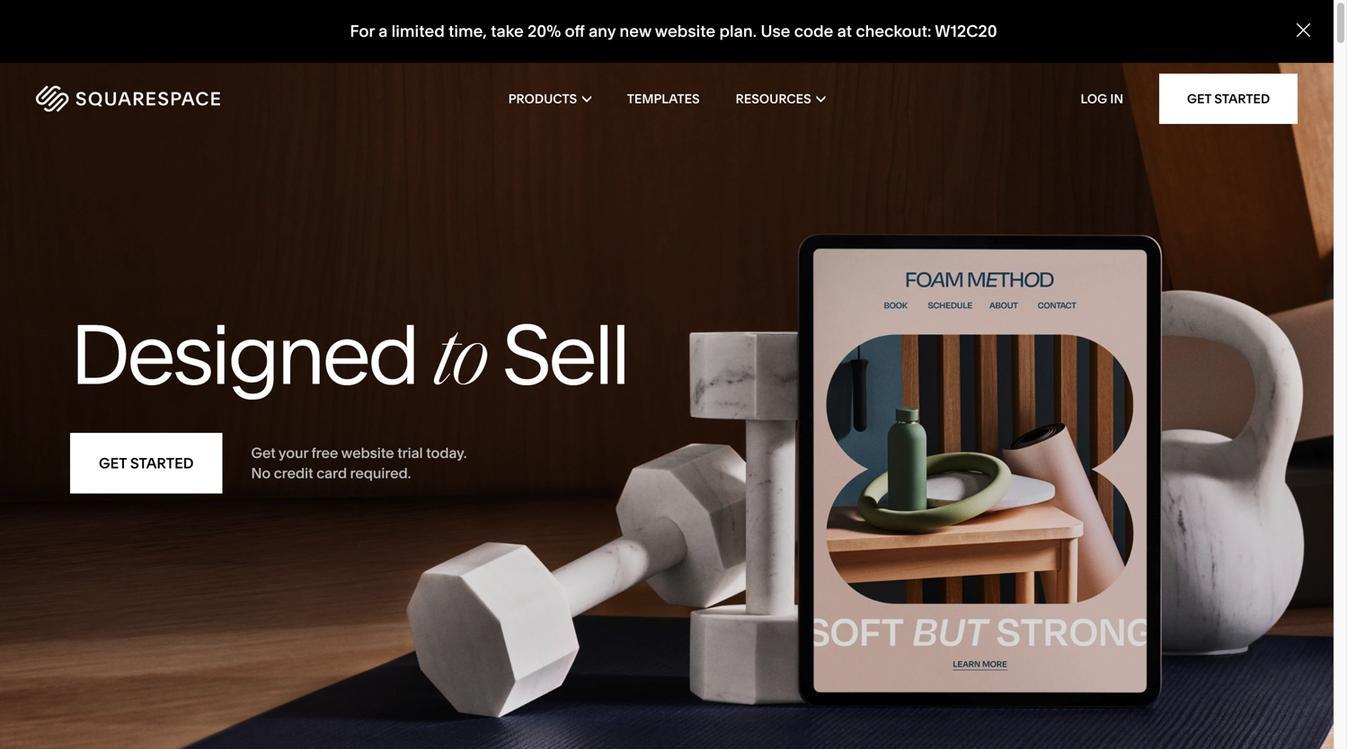 Task type: vqa. For each thing, say whether or not it's contained in the screenshot.
bottommost Get Started Link
yes



Task type: describe. For each thing, give the bounding box(es) containing it.
squarespace logo link
[[36, 85, 288, 112]]

trial
[[397, 445, 423, 462]]

products
[[508, 91, 577, 107]]

your
[[279, 445, 308, 462]]

free
[[311, 445, 338, 462]]

new
[[620, 21, 652, 41]]

designed to sell
[[70, 305, 628, 405]]

20%
[[528, 21, 561, 41]]

limited
[[392, 21, 445, 41]]

today.
[[426, 445, 467, 462]]

credit
[[274, 465, 313, 482]]

get started for the topmost get started link
[[1187, 91, 1270, 107]]

no
[[251, 465, 271, 482]]

get started for get started link to the left
[[99, 455, 194, 473]]

squarespace logo image
[[36, 85, 220, 112]]

w12c20
[[935, 21, 997, 41]]

code
[[794, 21, 834, 41]]

log
[[1081, 91, 1108, 107]]

sell
[[502, 305, 628, 405]]

website inside get your free website trial today. no credit card required.
[[341, 445, 394, 462]]

card
[[316, 465, 347, 482]]

products button
[[508, 63, 591, 135]]



Task type: locate. For each thing, give the bounding box(es) containing it.
1 horizontal spatial get started
[[1187, 91, 1270, 107]]

started
[[1215, 91, 1270, 107], [130, 455, 194, 473]]

get inside get your free website trial today. no credit card required.
[[251, 445, 276, 462]]

get for get started link to the left
[[99, 455, 127, 473]]

0 horizontal spatial get started link
[[70, 433, 222, 494]]

website up required.
[[341, 445, 394, 462]]

2 horizontal spatial get
[[1187, 91, 1212, 107]]

templates
[[627, 91, 700, 107]]

1 vertical spatial get started link
[[70, 433, 222, 494]]

required.
[[350, 465, 411, 482]]

get started
[[1187, 91, 1270, 107], [99, 455, 194, 473]]

templates link
[[627, 63, 700, 135]]

log             in
[[1081, 91, 1124, 107]]

0 vertical spatial get started
[[1187, 91, 1270, 107]]

take
[[491, 21, 524, 41]]

0 vertical spatial website
[[655, 21, 716, 41]]

0 horizontal spatial website
[[341, 445, 394, 462]]

1 vertical spatial started
[[130, 455, 194, 473]]

0 horizontal spatial get
[[99, 455, 127, 473]]

get your free website trial today. no credit card required.
[[251, 445, 467, 482]]

plan.
[[720, 21, 757, 41]]

started for the topmost get started link
[[1215, 91, 1270, 107]]

1 vertical spatial website
[[341, 445, 394, 462]]

get
[[1187, 91, 1212, 107], [251, 445, 276, 462], [99, 455, 127, 473]]

off
[[565, 21, 585, 41]]

to
[[434, 323, 485, 404]]

1 horizontal spatial website
[[655, 21, 716, 41]]

log             in link
[[1081, 91, 1124, 107]]

checkout:
[[856, 21, 932, 41]]

started for get started link to the left
[[130, 455, 194, 473]]

get started link
[[1160, 74, 1298, 124], [70, 433, 222, 494]]

1 horizontal spatial get
[[251, 445, 276, 462]]

0 horizontal spatial get started
[[99, 455, 194, 473]]

resources
[[736, 91, 811, 107]]

for
[[350, 21, 375, 41]]

1 horizontal spatial get started link
[[1160, 74, 1298, 124]]

at
[[837, 21, 852, 41]]

0 horizontal spatial started
[[130, 455, 194, 473]]

get for the topmost get started link
[[1187, 91, 1212, 107]]

website
[[655, 21, 716, 41], [341, 445, 394, 462]]

designed
[[70, 305, 417, 405]]

in
[[1110, 91, 1124, 107]]

website right new
[[655, 21, 716, 41]]

1 horizontal spatial started
[[1215, 91, 1270, 107]]

use
[[761, 21, 791, 41]]

any
[[589, 21, 616, 41]]

1 vertical spatial get started
[[99, 455, 194, 473]]

time,
[[449, 21, 487, 41]]

0 vertical spatial started
[[1215, 91, 1270, 107]]

resources button
[[736, 63, 825, 135]]

0 vertical spatial get started link
[[1160, 74, 1298, 124]]

a
[[379, 21, 388, 41]]

for a limited time, take 20% off any new website plan. use code at checkout: w12c20
[[350, 21, 997, 41]]



